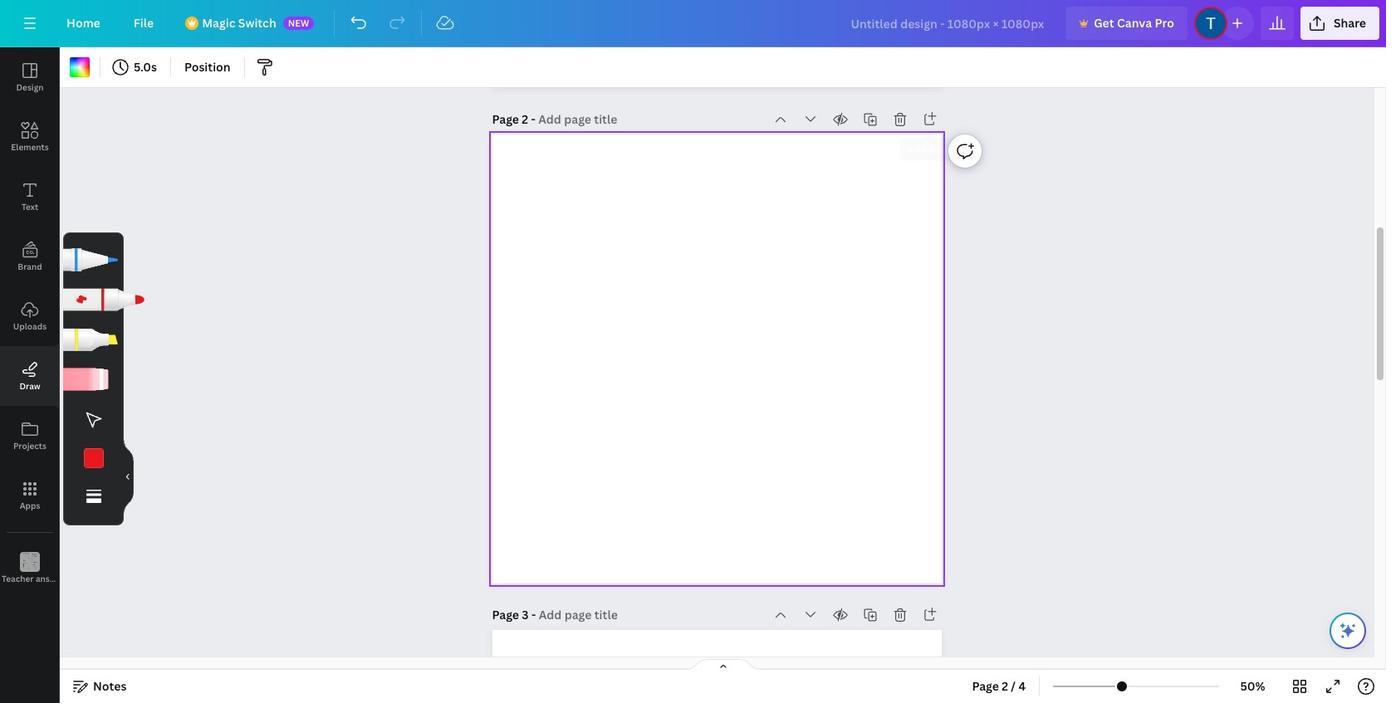 Task type: describe. For each thing, give the bounding box(es) containing it.
show pages image
[[683, 659, 763, 672]]

text
[[21, 201, 38, 213]]

position
[[184, 59, 231, 75]]

file button
[[120, 7, 167, 40]]

page for page 3
[[492, 607, 519, 623]]

page 2 -
[[492, 111, 538, 127]]

brand
[[18, 261, 42, 272]]

2 for -
[[522, 111, 528, 127]]

teacher
[[2, 573, 34, 585]]

page for page 2
[[492, 111, 519, 127]]

get
[[1094, 15, 1114, 31]]

share
[[1334, 15, 1366, 31]]

4
[[1018, 678, 1026, 694]]

brand button
[[0, 227, 60, 287]]

main menu bar
[[0, 0, 1386, 47]]

keys
[[66, 573, 84, 585]]

elements button
[[0, 107, 60, 167]]

home
[[66, 15, 100, 31]]

3
[[522, 607, 529, 623]]

50%
[[1240, 678, 1265, 694]]

share button
[[1300, 7, 1379, 40]]

5.0s
[[134, 59, 157, 75]]

pro
[[1155, 15, 1174, 31]]

position button
[[178, 54, 237, 81]]

page inside button
[[972, 678, 999, 694]]

notes
[[93, 678, 127, 694]]

add page
[[907, 142, 952, 156]]

#ffffff image
[[70, 57, 90, 77]]

/
[[1011, 678, 1016, 694]]

home link
[[53, 7, 114, 40]]

canva assistant image
[[1338, 621, 1358, 641]]

page 2 / 4 button
[[965, 674, 1032, 700]]

answer
[[36, 573, 64, 585]]

magic
[[202, 15, 235, 31]]

elements
[[11, 141, 49, 153]]

#e7191f image
[[83, 448, 103, 468]]

design
[[16, 81, 44, 93]]

- for page 3 -
[[531, 607, 536, 623]]

draw button
[[0, 346, 60, 406]]

draw
[[19, 380, 40, 392]]



Task type: vqa. For each thing, say whether or not it's contained in the screenshot.
the Projects
yes



Task type: locate. For each thing, give the bounding box(es) containing it.
design button
[[0, 47, 60, 107]]

projects
[[13, 440, 47, 452]]

Page title text field
[[539, 607, 619, 624]]

0 vertical spatial 2
[[522, 111, 528, 127]]

2 for /
[[1002, 678, 1008, 694]]

;
[[29, 575, 31, 585]]

-
[[531, 111, 536, 127], [531, 607, 536, 623]]

hide image
[[123, 437, 134, 516]]

1 horizontal spatial 2
[[1002, 678, 1008, 694]]

0 vertical spatial -
[[531, 111, 536, 127]]

2
[[522, 111, 528, 127], [1002, 678, 1008, 694]]

5.0s button
[[107, 54, 164, 81]]

switch
[[238, 15, 276, 31]]

page
[[492, 111, 519, 127], [492, 607, 519, 623], [972, 678, 999, 694]]

text button
[[0, 167, 60, 227]]

2 left / at the bottom of page
[[1002, 678, 1008, 694]]

- right 3
[[531, 607, 536, 623]]

page 3 -
[[492, 607, 539, 623]]

page left page title text field
[[492, 111, 519, 127]]

uploads
[[13, 321, 47, 332]]

2 inside button
[[1002, 678, 1008, 694]]

1 vertical spatial -
[[531, 607, 536, 623]]

get canva pro
[[1094, 15, 1174, 31]]

- for page 2 -
[[531, 111, 536, 127]]

magic switch
[[202, 15, 276, 31]]

50% button
[[1226, 674, 1280, 700]]

file
[[134, 15, 154, 31]]

1 - from the top
[[531, 111, 536, 127]]

0 horizontal spatial 2
[[522, 111, 528, 127]]

projects button
[[0, 406, 60, 466]]

page 2 / 4
[[972, 678, 1026, 694]]

page
[[929, 142, 952, 156]]

side panel tab list
[[0, 47, 84, 599]]

1 vertical spatial page
[[492, 607, 519, 623]]

apps
[[20, 500, 40, 512]]

#e7191f image
[[83, 448, 103, 468]]

notes button
[[66, 674, 133, 700]]

new
[[288, 17, 309, 29]]

apps button
[[0, 466, 60, 526]]

Design title text field
[[838, 7, 1059, 40]]

page left 3
[[492, 607, 519, 623]]

get canva pro button
[[1066, 7, 1187, 40]]

Page title text field
[[538, 111, 619, 128]]

add
[[907, 142, 927, 156]]

2 left page title text field
[[522, 111, 528, 127]]

page left / at the bottom of page
[[972, 678, 999, 694]]

0 vertical spatial page
[[492, 111, 519, 127]]

2 - from the top
[[531, 607, 536, 623]]

- left page title text field
[[531, 111, 536, 127]]

canva
[[1117, 15, 1152, 31]]

2 vertical spatial page
[[972, 678, 999, 694]]

1 vertical spatial 2
[[1002, 678, 1008, 694]]

teacher answer keys
[[2, 573, 84, 585]]

uploads button
[[0, 287, 60, 346]]



